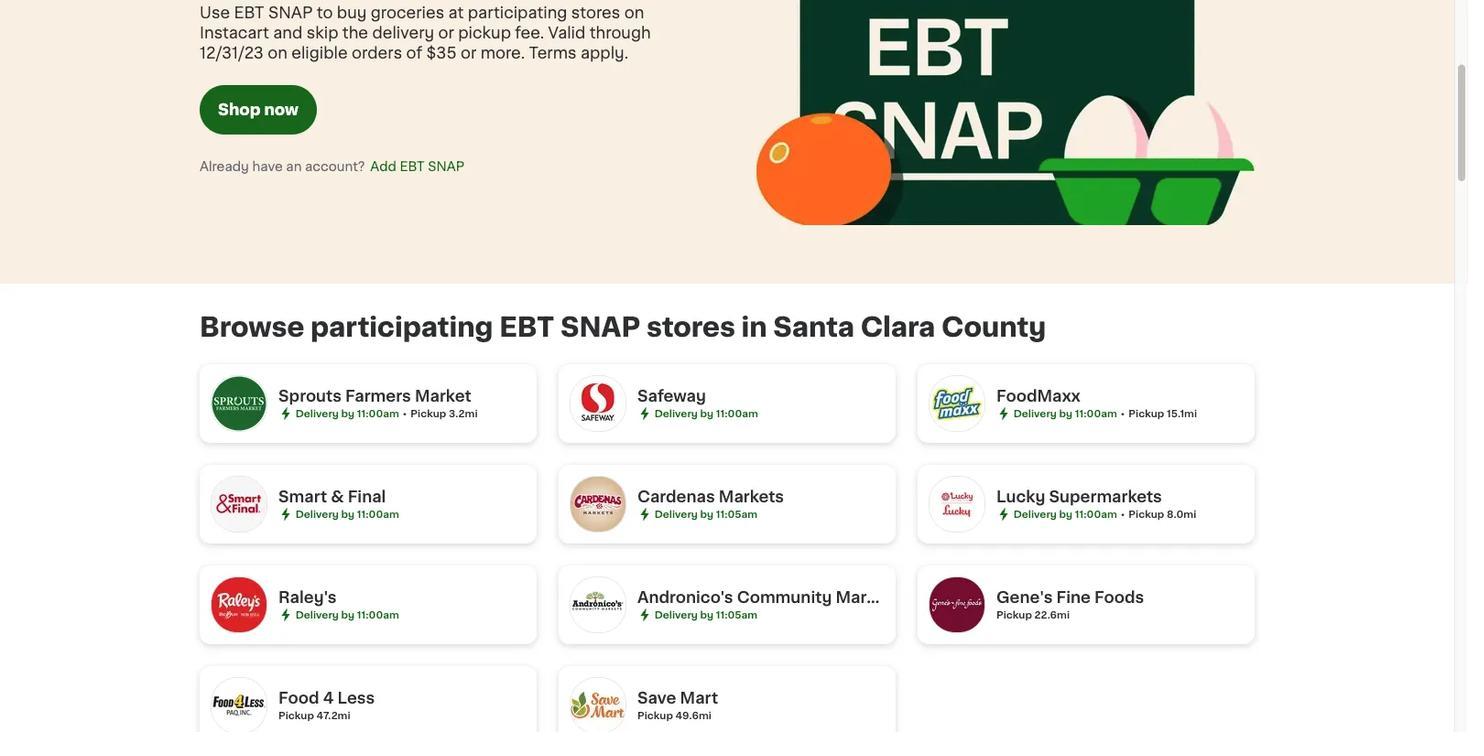 Task type: vqa. For each thing, say whether or not it's contained in the screenshot.
the County
yes



Task type: locate. For each thing, give the bounding box(es) containing it.
sprouts farmers market image
[[211, 376, 267, 433]]

skip
[[307, 26, 338, 41]]

1 11:05am from the top
[[716, 510, 758, 520]]

11:05am for community
[[716, 611, 758, 621]]

and
[[273, 26, 303, 41]]

15.1mi
[[1167, 409, 1197, 420]]

delivery by 11:00am down the foodmaxx
[[1014, 409, 1117, 420]]

stores left in
[[647, 315, 735, 341]]

foodmaxx image
[[929, 376, 986, 433]]

delivery by 11:05am for andronico's
[[655, 611, 758, 621]]

or up the $35
[[438, 26, 454, 41]]

2 vertical spatial ebt
[[499, 315, 555, 341]]

• down farmers
[[403, 409, 407, 420]]

shop now
[[218, 103, 299, 118]]

account?
[[305, 161, 365, 174]]

$35
[[426, 46, 457, 61]]

2 horizontal spatial ebt
[[499, 315, 555, 341]]

1 vertical spatial 11:05am
[[716, 611, 758, 621]]

47.2mi
[[317, 712, 350, 722]]

12/31/23
[[200, 46, 264, 61]]

0 horizontal spatial stores
[[571, 5, 620, 21]]

snap inside use ebt snap to buy groceries at participating stores on instacart and skip the delivery or pickup fee. valid through 12/31/23 on eligible orders of $35 or more. terms apply.
[[268, 5, 313, 21]]

pickup down the food
[[278, 712, 314, 722]]

delivery down lucky
[[1014, 510, 1057, 520]]

gene's fine foods image
[[929, 578, 986, 634]]

participating
[[468, 5, 567, 21], [311, 315, 493, 341]]

pickup inside the "food 4 less pickup 47.2mi"
[[278, 712, 314, 722]]

11:00am
[[357, 409, 399, 420], [716, 409, 758, 420], [1075, 409, 1117, 420], [357, 510, 399, 520], [1075, 510, 1117, 520], [357, 611, 399, 621]]

more.
[[481, 46, 525, 61]]

supermarkets
[[1049, 490, 1162, 506]]

2 vertical spatial snap
[[561, 315, 641, 341]]

11:00am down the foodmaxx
[[1075, 409, 1117, 420]]

safeway image
[[570, 376, 627, 433]]

raley's
[[278, 591, 337, 606]]

• pickup 3.2mi
[[403, 409, 478, 420]]

delivery by 11:00am down &
[[296, 510, 399, 520]]

santa
[[774, 315, 855, 341]]

add ebt snap button
[[365, 157, 470, 177]]

0 vertical spatial delivery by 11:05am
[[655, 510, 758, 520]]

1 horizontal spatial ebt
[[400, 161, 425, 174]]

0 vertical spatial snap
[[268, 5, 313, 21]]

0 horizontal spatial ebt
[[234, 5, 264, 21]]

1 vertical spatial delivery by 11:05am
[[655, 611, 758, 621]]

save
[[638, 692, 676, 707]]

1 vertical spatial snap
[[428, 161, 465, 174]]

3.2mi
[[449, 409, 478, 420]]

• down supermarkets
[[1121, 510, 1125, 520]]

food 4 less image
[[211, 678, 267, 733]]

the
[[342, 26, 368, 41]]

markets right community
[[836, 591, 901, 606]]

lucky supermarkets
[[997, 490, 1162, 506]]

0 vertical spatial participating
[[468, 5, 567, 21]]

save mart image
[[570, 678, 627, 733]]

andronico's
[[638, 591, 733, 606]]

cardenas
[[638, 490, 715, 506]]

0 vertical spatial on
[[624, 5, 644, 21]]

use
[[200, 5, 230, 21]]

gene's
[[997, 591, 1053, 606]]

delivery by 11:00am down sprouts farmers market
[[296, 409, 399, 420]]

or
[[438, 26, 454, 41], [461, 46, 477, 61]]

through
[[590, 26, 651, 41]]

0 horizontal spatial on
[[268, 46, 288, 61]]

by
[[341, 409, 355, 420], [700, 409, 714, 420], [1059, 409, 1073, 420], [341, 510, 355, 520], [700, 510, 714, 520], [1059, 510, 1073, 520], [341, 611, 355, 621], [700, 611, 714, 621]]

county
[[942, 315, 1046, 341]]

on
[[624, 5, 644, 21], [268, 46, 288, 61]]

final
[[348, 490, 386, 506]]

1 horizontal spatial on
[[624, 5, 644, 21]]

0 vertical spatial ebt
[[234, 5, 264, 21]]

0 horizontal spatial markets
[[719, 490, 784, 506]]

participating up farmers
[[311, 315, 493, 341]]

0 horizontal spatial or
[[438, 26, 454, 41]]

11:00am up cardenas markets
[[716, 409, 758, 420]]

lucky supermarkets image
[[929, 477, 986, 534]]

participating inside use ebt snap to buy groceries at participating stores on instacart and skip the delivery or pickup fee. valid through 12/31/23 on eligible orders of $35 or more. terms apply.
[[468, 5, 567, 21]]

market
[[415, 389, 471, 405]]

0 vertical spatial markets
[[719, 490, 784, 506]]

•
[[403, 409, 407, 420], [1121, 409, 1125, 420], [1121, 510, 1125, 520]]

delivery down andronico's
[[655, 611, 698, 621]]

on up through
[[624, 5, 644, 21]]

valid
[[548, 26, 586, 41]]

0 vertical spatial 11:05am
[[716, 510, 758, 520]]

delivery by 11:05am down cardenas markets
[[655, 510, 758, 520]]

11:05am down cardenas markets
[[716, 510, 758, 520]]

cardenas markets
[[638, 490, 784, 506]]

of
[[406, 46, 422, 61]]

by down sprouts farmers market
[[341, 409, 355, 420]]

delivery
[[296, 409, 339, 420], [655, 409, 698, 420], [1014, 409, 1057, 420], [296, 510, 339, 520], [655, 510, 698, 520], [1014, 510, 1057, 520], [296, 611, 339, 621], [655, 611, 698, 621]]

stores
[[571, 5, 620, 21], [647, 315, 735, 341]]

pickup down save
[[638, 712, 673, 722]]

cardenas markets image
[[570, 477, 627, 534]]

delivery by 11:05am
[[655, 510, 758, 520], [655, 611, 758, 621]]

markets right 'cardenas'
[[719, 490, 784, 506]]

ebt
[[234, 5, 264, 21], [400, 161, 425, 174], [499, 315, 555, 341]]

delivery
[[372, 26, 434, 41]]

add
[[370, 161, 396, 174]]

on down and
[[268, 46, 288, 61]]

smart & final
[[278, 490, 386, 506]]

0 vertical spatial or
[[438, 26, 454, 41]]

snap right the add
[[428, 161, 465, 174]]

now
[[264, 103, 299, 118]]

instacart
[[200, 26, 269, 41]]

1 horizontal spatial stores
[[647, 315, 735, 341]]

• pickup 15.1mi
[[1121, 409, 1197, 420]]

1 vertical spatial participating
[[311, 315, 493, 341]]

22.6mi
[[1035, 611, 1070, 621]]

1 vertical spatial or
[[461, 46, 477, 61]]

safeway
[[638, 389, 706, 405]]

pickup left the 8.0mi at the right of the page
[[1129, 510, 1165, 520]]

foodmaxx
[[997, 389, 1081, 405]]

pickup
[[411, 409, 446, 420], [1129, 409, 1165, 420], [1129, 510, 1165, 520], [997, 611, 1032, 621], [278, 712, 314, 722], [638, 712, 673, 722]]

buy
[[337, 5, 367, 21]]

fine
[[1057, 591, 1091, 606]]

pickup left 15.1mi
[[1129, 409, 1165, 420]]

pickup down gene's
[[997, 611, 1032, 621]]

already
[[200, 161, 249, 174]]

snap
[[268, 5, 313, 21], [428, 161, 465, 174], [561, 315, 641, 341]]

• pickup 8.0mi
[[1121, 510, 1197, 520]]

browse
[[200, 315, 304, 341]]

0 vertical spatial stores
[[571, 5, 620, 21]]

pickup inside gene's fine foods pickup 22.6mi
[[997, 611, 1032, 621]]

groceries
[[371, 5, 445, 21]]

stores up through
[[571, 5, 620, 21]]

1 delivery by 11:05am from the top
[[655, 510, 758, 520]]

less
[[338, 692, 375, 707]]

0 horizontal spatial snap
[[268, 5, 313, 21]]

1 horizontal spatial markets
[[836, 591, 901, 606]]

1 horizontal spatial or
[[461, 46, 477, 61]]

markets
[[719, 490, 784, 506], [836, 591, 901, 606]]

by down andronico's
[[700, 611, 714, 621]]

or down pickup
[[461, 46, 477, 61]]

11:05am down andronico's community markets
[[716, 611, 758, 621]]

2 delivery by 11:05am from the top
[[655, 611, 758, 621]]

1 vertical spatial stores
[[647, 315, 735, 341]]

at
[[448, 5, 464, 21]]

snap up and
[[268, 5, 313, 21]]

11:05am
[[716, 510, 758, 520], [716, 611, 758, 621]]

participating up "fee."
[[468, 5, 567, 21]]

2 11:05am from the top
[[716, 611, 758, 621]]

delivery by 11:00am
[[296, 409, 399, 420], [655, 409, 758, 420], [1014, 409, 1117, 420], [296, 510, 399, 520], [1014, 510, 1117, 520], [296, 611, 399, 621]]

pickup inside save mart pickup 49.6mi
[[638, 712, 673, 722]]

sprouts farmers market
[[278, 389, 471, 405]]

andronico's community markets image
[[570, 578, 627, 634]]

snap up safeway image
[[561, 315, 641, 341]]

have
[[252, 161, 283, 174]]

2 horizontal spatial snap
[[561, 315, 641, 341]]

delivery by 11:05am down andronico's
[[655, 611, 758, 621]]

delivery down 'cardenas'
[[655, 510, 698, 520]]



Task type: describe. For each thing, give the bounding box(es) containing it.
by down lucky supermarkets
[[1059, 510, 1073, 520]]

sprouts
[[278, 389, 342, 405]]

smart & final image
[[211, 477, 267, 534]]

apply.
[[581, 46, 629, 61]]

by down the safeway
[[700, 409, 714, 420]]

ebt inside use ebt snap to buy groceries at participating stores on instacart and skip the delivery or pickup fee. valid through 12/31/23 on eligible orders of $35 or more. terms apply.
[[234, 5, 264, 21]]

1 vertical spatial ebt
[[400, 161, 425, 174]]

use ebt snap to buy groceries at participating stores on instacart and skip the delivery or pickup fee. valid through 12/31/23 on eligible orders of $35 or more. terms apply.
[[200, 5, 651, 61]]

shop
[[218, 103, 261, 118]]

delivery down smart
[[296, 510, 339, 520]]

smart
[[278, 490, 327, 506]]

• left 15.1mi
[[1121, 409, 1125, 420]]

• for supermarkets
[[1121, 510, 1125, 520]]

11:00am down final
[[357, 510, 399, 520]]

&
[[331, 490, 344, 506]]

11:00am up less
[[357, 611, 399, 621]]

pickup down market
[[411, 409, 446, 420]]

11:05am for markets
[[716, 510, 758, 520]]

delivery by 11:05am for cardenas
[[655, 510, 758, 520]]

shop now button
[[200, 86, 317, 135]]

• for farmers
[[403, 409, 407, 420]]

save mart pickup 49.6mi
[[638, 692, 718, 722]]

foods
[[1095, 591, 1144, 606]]

delivery by 11:00am down raley's
[[296, 611, 399, 621]]

eligible
[[292, 46, 348, 61]]

terms
[[529, 46, 577, 61]]

1 vertical spatial on
[[268, 46, 288, 61]]

stores inside use ebt snap to buy groceries at participating stores on instacart and skip the delivery or pickup fee. valid through 12/31/23 on eligible orders of $35 or more. terms apply.
[[571, 5, 620, 21]]

orders
[[352, 46, 402, 61]]

raley's image
[[211, 578, 267, 634]]

delivery down the safeway
[[655, 409, 698, 420]]

by down &
[[341, 510, 355, 520]]

clara
[[861, 315, 936, 341]]

community
[[737, 591, 832, 606]]

fee.
[[515, 26, 544, 41]]

1 horizontal spatial snap
[[428, 161, 465, 174]]

4
[[323, 692, 334, 707]]

an
[[286, 161, 302, 174]]

8.0mi
[[1167, 510, 1197, 520]]

farmers
[[345, 389, 411, 405]]

delivery down sprouts on the bottom left
[[296, 409, 339, 420]]

by down the foodmaxx
[[1059, 409, 1073, 420]]

by up less
[[341, 611, 355, 621]]

gene's fine foods pickup 22.6mi
[[997, 591, 1144, 621]]

browse participating ebt snap stores in santa clara county
[[200, 315, 1046, 341]]

lucky
[[997, 490, 1045, 506]]

food
[[278, 692, 319, 707]]

mart
[[680, 692, 718, 707]]

by down cardenas markets
[[700, 510, 714, 520]]

11:00am down farmers
[[357, 409, 399, 420]]

delivery by 11:00am down the safeway
[[655, 409, 758, 420]]

already have an account? add ebt snap
[[200, 161, 465, 174]]

49.6mi
[[676, 712, 712, 722]]

delivery down raley's
[[296, 611, 339, 621]]

food 4 less pickup 47.2mi
[[278, 692, 375, 722]]

1 vertical spatial markets
[[836, 591, 901, 606]]

delivery down the foodmaxx
[[1014, 409, 1057, 420]]

pickup
[[458, 26, 511, 41]]

andronico's community markets
[[638, 591, 901, 606]]

11:00am down supermarkets
[[1075, 510, 1117, 520]]

in
[[742, 315, 767, 341]]

to
[[317, 5, 333, 21]]

delivery by 11:00am down lucky supermarkets
[[1014, 510, 1117, 520]]



